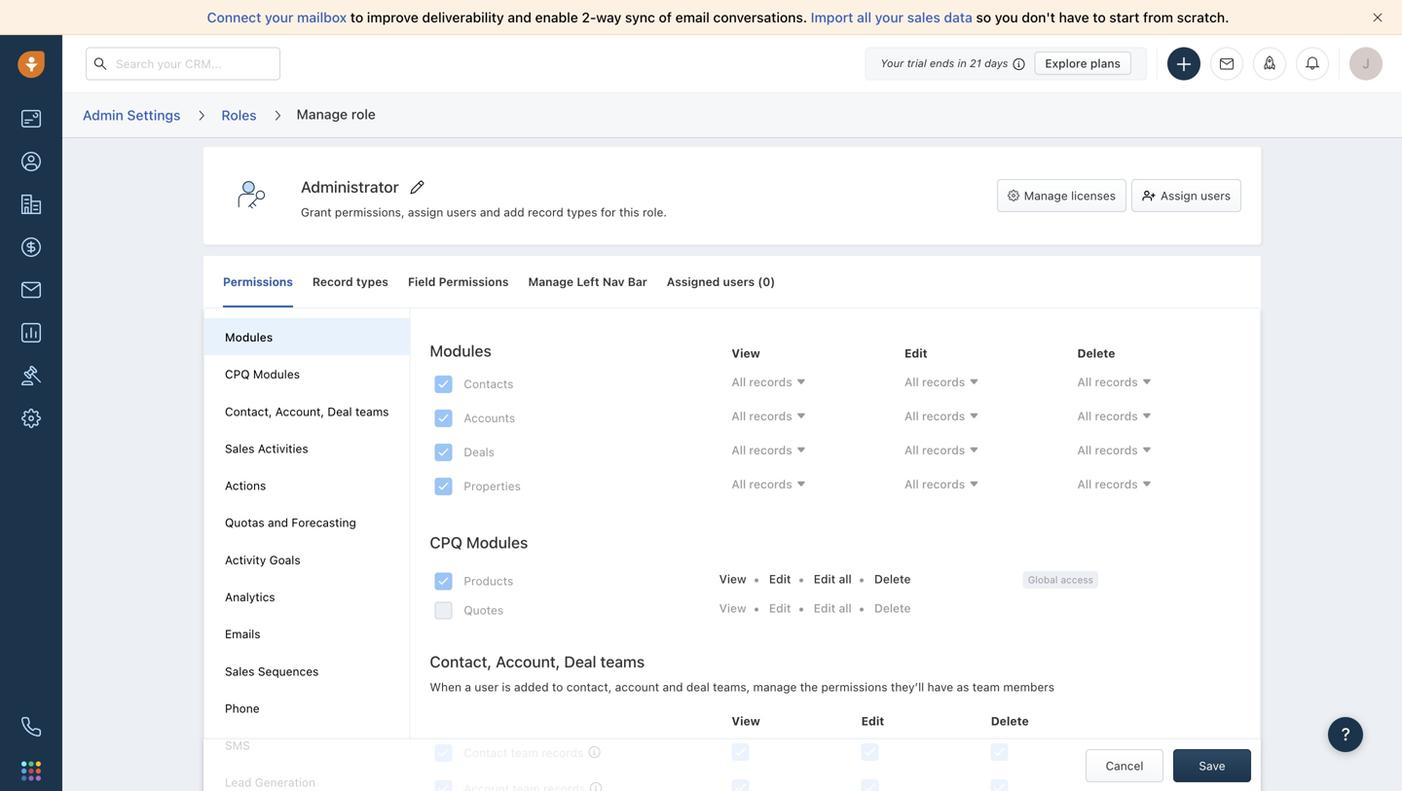 Task type: vqa. For each thing, say whether or not it's contained in the screenshot.
third can't delete button from the bottom of the page
no



Task type: locate. For each thing, give the bounding box(es) containing it.
deal for contact, account, deal teams
[[328, 405, 352, 419]]

save button
[[1174, 750, 1252, 783]]

2 sales from the top
[[225, 665, 255, 679]]

permissions
[[223, 275, 293, 289], [439, 275, 509, 289]]

2 your from the left
[[875, 9, 904, 25]]

1 horizontal spatial account,
[[496, 653, 560, 672]]

teams inside contact, account, deal teams when a user is added to contact, account and deal teams, manage the permissions they'll have as team members
[[601, 653, 645, 672]]

have right don't
[[1059, 9, 1090, 25]]

1 vertical spatial contact,
[[430, 653, 492, 672]]

0 vertical spatial all
[[857, 9, 872, 25]]

cpq
[[225, 368, 250, 381], [430, 534, 463, 552]]

actions link
[[225, 479, 266, 493]]

0 horizontal spatial deal
[[328, 405, 352, 419]]

1 vertical spatial sales
[[225, 665, 255, 679]]

1 sales from the top
[[225, 442, 255, 456]]

1 vertical spatial teams
[[601, 653, 645, 672]]

delete
[[1078, 347, 1116, 360], [875, 573, 911, 586], [875, 602, 911, 616], [991, 715, 1029, 728]]

2 edit all from the top
[[814, 602, 852, 616]]

generation
[[255, 777, 316, 790]]

0 vertical spatial sales
[[225, 442, 255, 456]]

0 horizontal spatial permissions
[[223, 275, 293, 289]]

sales sequences
[[225, 665, 319, 679]]

left
[[577, 275, 600, 289]]

account
[[615, 681, 660, 695]]

manage left nav bar link
[[528, 256, 648, 308]]

0 horizontal spatial account,
[[275, 405, 324, 419]]

1 vertical spatial deal
[[564, 653, 597, 672]]

quotas and forecasting link
[[225, 516, 356, 530]]

0 horizontal spatial contact,
[[225, 405, 272, 419]]

2 permissions from the left
[[439, 275, 509, 289]]

contact, up a
[[430, 653, 492, 672]]

1 vertical spatial edit all
[[814, 602, 852, 616]]

1 horizontal spatial manage
[[528, 275, 574, 289]]

deal
[[328, 405, 352, 419], [564, 653, 597, 672]]

2 vertical spatial manage
[[528, 275, 574, 289]]

1 horizontal spatial team
[[973, 681, 1000, 695]]

1 horizontal spatial teams
[[601, 653, 645, 672]]

role
[[351, 106, 376, 122]]

manage licenses
[[1025, 189, 1116, 203]]

and left add
[[480, 206, 501, 219]]

of
[[659, 9, 672, 25]]

lead generation link
[[225, 777, 316, 790]]

account, for contact, account, deal teams when a user is added to contact, account and deal teams, manage the permissions they'll have as team members
[[496, 653, 560, 672]]

0 vertical spatial cpq modules
[[225, 368, 300, 381]]

0 vertical spatial teams
[[355, 405, 389, 419]]

1 horizontal spatial your
[[875, 9, 904, 25]]

sales
[[908, 9, 941, 25]]

0 horizontal spatial types
[[356, 275, 389, 289]]

analytics link
[[225, 591, 275, 604]]

freshworks switcher image
[[21, 762, 41, 781]]

you
[[995, 9, 1019, 25]]

emails link
[[225, 628, 261, 642]]

users right assign
[[447, 206, 477, 219]]

1 horizontal spatial have
[[1059, 9, 1090, 25]]

contact, for contact, account, deal teams when a user is added to contact, account and deal teams, manage the permissions they'll have as team members
[[430, 653, 492, 672]]

contact
[[464, 746, 508, 760]]

1 vertical spatial types
[[356, 275, 389, 289]]

manage left licenses
[[1025, 189, 1068, 203]]

deal inside contact, account, deal teams when a user is added to contact, account and deal teams, manage the permissions they'll have as team members
[[564, 653, 597, 672]]

activity goals link
[[225, 554, 301, 567]]

0 horizontal spatial cpq
[[225, 368, 250, 381]]

Search your CRM... text field
[[86, 47, 281, 80]]

0 horizontal spatial manage
[[297, 106, 348, 122]]

sales
[[225, 442, 255, 456], [225, 665, 255, 679]]

types left for
[[567, 206, 598, 219]]

and left enable
[[508, 9, 532, 25]]

1 vertical spatial cpq
[[430, 534, 463, 552]]

1 horizontal spatial types
[[567, 206, 598, 219]]

contact, inside contact, account, deal teams when a user is added to contact, account and deal teams, manage the permissions they'll have as team members
[[430, 653, 492, 672]]

1 horizontal spatial users
[[723, 275, 755, 289]]

contact, for contact, account, deal teams
[[225, 405, 272, 419]]

manage left left
[[528, 275, 574, 289]]

your
[[265, 9, 294, 25], [875, 9, 904, 25]]

0 horizontal spatial have
[[928, 681, 954, 695]]

1 vertical spatial all
[[839, 573, 852, 586]]

0 vertical spatial have
[[1059, 9, 1090, 25]]

account, up added
[[496, 653, 560, 672]]

to right added
[[552, 681, 563, 695]]

0 vertical spatial contact,
[[225, 405, 272, 419]]

1 horizontal spatial contact,
[[430, 653, 492, 672]]

start
[[1110, 9, 1140, 25]]

to left start
[[1093, 9, 1106, 25]]

types right the record
[[356, 275, 389, 289]]

cancel
[[1106, 760, 1144, 773]]

access
[[1061, 575, 1094, 586]]

2-
[[582, 9, 596, 25]]

sync
[[625, 9, 655, 25]]

cpq modules down modules "link"
[[225, 368, 300, 381]]

have inside contact, account, deal teams when a user is added to contact, account and deal teams, manage the permissions they'll have as team members
[[928, 681, 954, 695]]

save
[[1199, 760, 1226, 773]]

0 vertical spatial users
[[1201, 189, 1231, 203]]

deliverability
[[422, 9, 504, 25]]

2 horizontal spatial to
[[1093, 9, 1106, 25]]

manage for manage left nav bar
[[528, 275, 574, 289]]

team right contact
[[511, 746, 539, 760]]

import all your sales data link
[[811, 9, 976, 25]]

account, inside contact, account, deal teams when a user is added to contact, account and deal teams, manage the permissions they'll have as team members
[[496, 653, 560, 672]]

all records button
[[732, 374, 890, 392], [905, 374, 1063, 392], [1078, 374, 1236, 392], [732, 408, 890, 426], [905, 408, 1063, 426], [1078, 408, 1236, 426], [732, 442, 890, 460], [905, 442, 1063, 460], [1078, 442, 1236, 460], [732, 476, 890, 494], [905, 476, 1063, 494], [1078, 476, 1236, 494]]

ends
[[930, 57, 955, 70]]

manage left role
[[297, 106, 348, 122]]

your left mailbox
[[265, 9, 294, 25]]

0 horizontal spatial teams
[[355, 405, 389, 419]]

field permissions
[[408, 275, 509, 289]]

don't
[[1022, 9, 1056, 25]]

sales up actions
[[225, 442, 255, 456]]

contact, down cpq modules link
[[225, 405, 272, 419]]

0 vertical spatial deal
[[328, 405, 352, 419]]

users right the assign
[[1201, 189, 1231, 203]]

0 vertical spatial cpq
[[225, 368, 250, 381]]

all
[[732, 375, 746, 389], [905, 375, 919, 389], [1078, 375, 1092, 389], [732, 410, 746, 423], [905, 410, 919, 423], [1078, 410, 1092, 423], [732, 444, 746, 457], [905, 444, 919, 457], [1078, 444, 1092, 457], [732, 478, 746, 491], [905, 478, 919, 491], [1078, 478, 1092, 491]]

1 horizontal spatial cpq
[[430, 534, 463, 552]]

1 vertical spatial have
[[928, 681, 954, 695]]

0 vertical spatial manage
[[297, 106, 348, 122]]

send email image
[[1220, 58, 1234, 70]]

user
[[475, 681, 499, 695]]

edit
[[905, 347, 928, 360], [769, 573, 791, 586], [814, 573, 836, 586], [769, 602, 791, 616], [814, 602, 836, 616], [862, 715, 885, 728]]

permissions up modules "link"
[[223, 275, 293, 289]]

1 vertical spatial users
[[447, 206, 477, 219]]

0 horizontal spatial your
[[265, 9, 294, 25]]

manage for manage role
[[297, 106, 348, 122]]

members
[[1004, 681, 1055, 695]]

phone element
[[12, 708, 51, 747]]

added
[[514, 681, 549, 695]]

lead generation
[[225, 777, 316, 790]]

0 horizontal spatial users
[[447, 206, 477, 219]]

account, up activities
[[275, 405, 324, 419]]

manage
[[297, 106, 348, 122], [1025, 189, 1068, 203], [528, 275, 574, 289]]

and right quotas
[[268, 516, 288, 530]]

permissions right field
[[439, 275, 509, 289]]

users inside button
[[1201, 189, 1231, 203]]

account, for contact, account, deal teams
[[275, 405, 324, 419]]

to right mailbox
[[351, 9, 363, 25]]

deal for contact, account, deal teams when a user is added to contact, account and deal teams, manage the permissions they'll have as team members
[[564, 653, 597, 672]]

a
[[465, 681, 471, 695]]

0
[[763, 275, 771, 289]]

to
[[351, 9, 363, 25], [1093, 9, 1106, 25], [552, 681, 563, 695]]

plans
[[1091, 56, 1121, 70]]

0 vertical spatial edit all
[[814, 573, 852, 586]]

properties image
[[21, 366, 41, 386]]

1 horizontal spatial permissions
[[439, 275, 509, 289]]

1 vertical spatial team
[[511, 746, 539, 760]]

contact, account, deal teams
[[225, 405, 389, 419]]

manage inside button
[[1025, 189, 1068, 203]]

for
[[601, 206, 616, 219]]

record types link
[[313, 256, 389, 308]]

quotas
[[225, 516, 265, 530]]

users for assigned users ( 0 )
[[723, 275, 755, 289]]

users left (
[[723, 275, 755, 289]]

cpq modules up products
[[430, 534, 528, 552]]

1 horizontal spatial deal
[[564, 653, 597, 672]]

manage role
[[297, 106, 376, 122]]

conversations.
[[713, 9, 808, 25]]

2 horizontal spatial users
[[1201, 189, 1231, 203]]

connect your mailbox link
[[207, 9, 351, 25]]

what's new image
[[1263, 56, 1277, 70]]

permissions,
[[335, 206, 405, 219]]

team right the as
[[973, 681, 1000, 695]]

have left the as
[[928, 681, 954, 695]]

sales up phone
[[225, 665, 255, 679]]

users for assign users
[[1201, 189, 1231, 203]]

sequences
[[258, 665, 319, 679]]

email
[[676, 9, 710, 25]]

1 horizontal spatial to
[[552, 681, 563, 695]]

and left deal
[[663, 681, 683, 695]]

21
[[970, 57, 982, 70]]

types
[[567, 206, 598, 219], [356, 275, 389, 289]]

1 vertical spatial account,
[[496, 653, 560, 672]]

0 vertical spatial team
[[973, 681, 1000, 695]]

deals
[[464, 446, 495, 459]]

1 permissions from the left
[[223, 275, 293, 289]]

goals
[[269, 554, 301, 567]]

1 vertical spatial cpq modules
[[430, 534, 528, 552]]

2 vertical spatial users
[[723, 275, 755, 289]]

manage for manage licenses
[[1025, 189, 1068, 203]]

your left 'sales'
[[875, 9, 904, 25]]

1 vertical spatial manage
[[1025, 189, 1068, 203]]

role.
[[643, 206, 667, 219]]

0 vertical spatial types
[[567, 206, 598, 219]]

phone
[[225, 702, 260, 716]]

0 vertical spatial account,
[[275, 405, 324, 419]]

sales sequences link
[[225, 665, 319, 679]]

2 horizontal spatial manage
[[1025, 189, 1068, 203]]



Task type: describe. For each thing, give the bounding box(es) containing it.
contact, account, deal teams link
[[225, 405, 389, 419]]

sales for sales sequences
[[225, 665, 255, 679]]

roles
[[222, 107, 257, 123]]

assigned users ( 0 )
[[667, 275, 776, 289]]

the
[[800, 681, 818, 695]]

from
[[1144, 9, 1174, 25]]

modules up contacts at the left top of the page
[[430, 342, 492, 360]]

contacts
[[464, 377, 514, 391]]

0 horizontal spatial to
[[351, 9, 363, 25]]

contact team records
[[464, 746, 584, 760]]

phone link
[[225, 702, 260, 716]]

0 horizontal spatial cpq modules
[[225, 368, 300, 381]]

sales activities link
[[225, 442, 308, 456]]

modules down modules "link"
[[253, 368, 300, 381]]

permissions inside 'link'
[[439, 275, 509, 289]]

record
[[313, 275, 353, 289]]

activity goals
[[225, 554, 301, 567]]

sales for sales activities
[[225, 442, 255, 456]]

phone image
[[21, 718, 41, 737]]

properties
[[464, 480, 521, 493]]

assign users
[[1161, 189, 1231, 203]]

forecasting
[[292, 516, 356, 530]]

cpq modules link
[[225, 368, 300, 381]]

connect
[[207, 9, 261, 25]]

add
[[504, 206, 525, 219]]

scratch.
[[1177, 9, 1230, 25]]

activities
[[258, 442, 308, 456]]

close image
[[1373, 13, 1383, 22]]

(
[[758, 275, 763, 289]]

as
[[957, 681, 970, 695]]

global access
[[1028, 575, 1094, 586]]

actions
[[225, 479, 266, 493]]

manage licenses button
[[997, 179, 1127, 212]]

way
[[596, 9, 622, 25]]

sales activities
[[225, 442, 308, 456]]

days
[[985, 57, 1009, 70]]

0 horizontal spatial team
[[511, 746, 539, 760]]

bar
[[628, 275, 648, 289]]

modules link
[[225, 331, 273, 344]]

administrator
[[301, 178, 399, 196]]

contact,
[[567, 681, 612, 695]]

explore plans
[[1046, 56, 1121, 70]]

improve
[[367, 9, 419, 25]]

import
[[811, 9, 854, 25]]

assign
[[408, 206, 443, 219]]

quotes
[[464, 604, 504, 618]]

modules up cpq modules link
[[225, 331, 273, 344]]

cancel button
[[1086, 750, 1164, 783]]

record
[[528, 206, 564, 219]]

quotas and forecasting
[[225, 516, 356, 530]]

explore
[[1046, 56, 1088, 70]]

modules up products
[[466, 534, 528, 552]]

when
[[430, 681, 462, 695]]

enable
[[535, 9, 578, 25]]

2 vertical spatial all
[[839, 602, 852, 616]]

this
[[619, 206, 640, 219]]

explore plans link
[[1035, 52, 1132, 75]]

permissions link
[[223, 256, 293, 308]]

settings
[[127, 107, 181, 123]]

so
[[976, 9, 992, 25]]

admin settings
[[83, 107, 181, 123]]

admin settings link
[[82, 100, 182, 131]]

contact, account, deal teams when a user is added to contact, account and deal teams, manage the permissions they'll have as team members
[[430, 653, 1055, 695]]

1 edit all from the top
[[814, 573, 852, 586]]

is
[[502, 681, 511, 695]]

1 your from the left
[[265, 9, 294, 25]]

admin
[[83, 107, 124, 123]]

users will be able to view, edit, and delete the contacts to which they're added as team members image
[[589, 747, 600, 759]]

in
[[958, 57, 967, 70]]

and inside contact, account, deal teams when a user is added to contact, account and deal teams, manage the permissions they'll have as team members
[[663, 681, 683, 695]]

sms
[[225, 739, 250, 753]]

teams for contact, account, deal teams when a user is added to contact, account and deal teams, manage the permissions they'll have as team members
[[601, 653, 645, 672]]

nav
[[603, 275, 625, 289]]

connect your mailbox to improve deliverability and enable 2-way sync of email conversations. import all your sales data so you don't have to start from scratch.
[[207, 9, 1230, 25]]

teams,
[[713, 681, 750, 695]]

team inside contact, account, deal teams when a user is added to contact, account and deal teams, manage the permissions they'll have as team members
[[973, 681, 1000, 695]]

lead
[[225, 777, 252, 790]]

teams for contact, account, deal teams
[[355, 405, 389, 419]]

users will be able to view, edit, and delete the accounts to which they're added as team members image
[[590, 783, 602, 792]]

assigned
[[667, 275, 720, 289]]

global
[[1028, 575, 1058, 586]]

1 horizontal spatial cpq modules
[[430, 534, 528, 552]]

your
[[881, 57, 904, 70]]

)
[[771, 275, 776, 289]]

grant permissions, assign users and add record types for this role.
[[301, 206, 667, 219]]

they'll
[[891, 681, 925, 695]]

deal
[[687, 681, 710, 695]]

field
[[408, 275, 436, 289]]

analytics
[[225, 591, 275, 604]]

permissions
[[822, 681, 888, 695]]

roles link
[[221, 100, 258, 131]]

to inside contact, account, deal teams when a user is added to contact, account and deal teams, manage the permissions they'll have as team members
[[552, 681, 563, 695]]

mailbox
[[297, 9, 347, 25]]

data
[[944, 9, 973, 25]]

products
[[464, 575, 514, 588]]

emails
[[225, 628, 261, 642]]

accounts
[[464, 412, 515, 425]]



